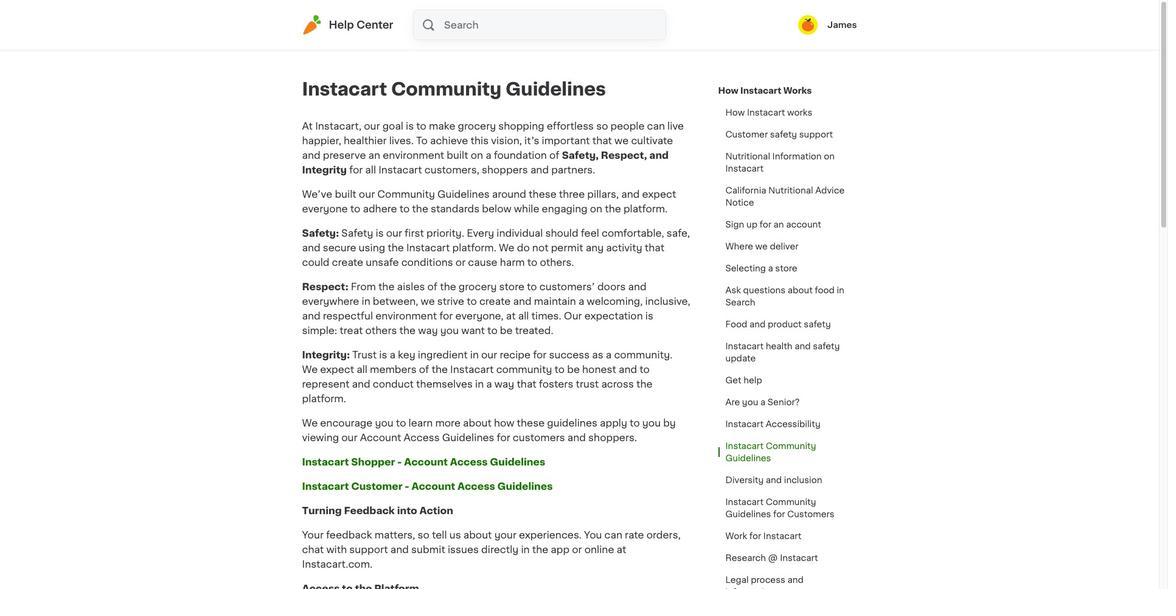 Task type: locate. For each thing, give the bounding box(es) containing it.
community down accessibility
[[766, 442, 817, 451]]

your
[[495, 530, 517, 540]]

we up 'respect,'
[[615, 136, 629, 146]]

0 vertical spatial account
[[360, 433, 402, 443]]

0 vertical spatial can
[[648, 121, 665, 131]]

at inside your feedback matters, so tell us about your experiences. you can rate orders, chat with support and submit issues directly in the app or online at instacart.com.
[[617, 545, 627, 555]]

1 horizontal spatial so
[[597, 121, 609, 131]]

customer down how instacart works link
[[726, 130, 768, 139]]

in inside your feedback matters, so tell us about your experiences. you can rate orders, chat with support and submit issues directly in the app or online at instacart.com.
[[521, 545, 530, 555]]

engaging
[[542, 204, 588, 214]]

safety for and
[[813, 342, 840, 351]]

1 horizontal spatial can
[[648, 121, 665, 131]]

us
[[450, 530, 461, 540]]

work
[[726, 532, 748, 541]]

platform. inside trust is a key ingredient in our recipe for success as a community. we expect all members of the instacart community to be honest and to represent and conduct themselves in a way that fosters trust across the platform.
[[302, 394, 346, 404]]

secure
[[323, 243, 356, 253]]

2 horizontal spatial on
[[824, 152, 835, 161]]

1 vertical spatial platform.
[[453, 243, 497, 253]]

our inside we encourage you to learn more about how these guidelines apply to you by viewing our account access guidelines for customers and shoppers.
[[342, 433, 358, 443]]

our left first
[[386, 228, 402, 238]]

1 vertical spatial an
[[774, 220, 785, 229]]

way up ingredient
[[418, 326, 438, 335]]

0 horizontal spatial so
[[418, 530, 430, 540]]

be up recipe
[[500, 326, 513, 335]]

customers
[[788, 510, 835, 519]]

0 vertical spatial expect
[[643, 189, 677, 199]]

1 vertical spatial customer
[[351, 482, 403, 491]]

all down "trust"
[[357, 365, 368, 374]]

expect inside trust is a key ingredient in our recipe for success as a community. we expect all members of the instacart community to be honest and to represent and conduct themselves in a way that fosters trust across the platform.
[[320, 365, 354, 374]]

how down how instacart works link
[[726, 108, 745, 117]]

2 vertical spatial about
[[464, 530, 492, 540]]

instacart customer - account access guidelines
[[302, 482, 555, 491]]

get help
[[726, 376, 763, 385]]

directly
[[482, 545, 519, 555]]

0 vertical spatial we
[[499, 243, 515, 253]]

a up 'our' on the bottom of page
[[579, 296, 585, 306]]

that inside at instacart, our goal is to make grocery shopping effortless so people can live happier, healthier lives. to achieve this vision, it's important that we cultivate and preserve an environment built on a foundation of
[[593, 136, 612, 146]]

0 horizontal spatial instacart community guidelines
[[302, 80, 606, 98]]

instacart inside instacart health and safety update
[[726, 342, 764, 351]]

an inside at instacart, our goal is to make grocery shopping effortless so people can live happier, healthier lives. to achieve this vision, it's important that we cultivate and preserve an environment built on a foundation of
[[369, 150, 381, 160]]

should
[[546, 228, 579, 238]]

0 horizontal spatial that
[[517, 379, 537, 389]]

1 vertical spatial way
[[495, 379, 515, 389]]

instacart up legal process and information requests link
[[781, 554, 819, 563]]

1 vertical spatial built
[[335, 189, 357, 199]]

store inside 'link'
[[776, 264, 798, 273]]

0 vertical spatial environment
[[383, 150, 445, 160]]

in right directly
[[521, 545, 530, 555]]

customers,
[[425, 165, 480, 175]]

0 horizontal spatial be
[[500, 326, 513, 335]]

about inside your feedback matters, so tell us about your experiences. you can rate orders, chat with support and submit issues directly in the app or online at instacart.com.
[[464, 530, 492, 540]]

2 vertical spatial all
[[357, 365, 368, 374]]

these inside we encourage you to learn more about how these guidelines apply to you by viewing our account access guidelines for customers and shoppers.
[[517, 418, 545, 428]]

customers
[[513, 433, 565, 443]]

where
[[726, 242, 754, 251]]

0 vertical spatial nutritional
[[726, 152, 771, 161]]

0 horizontal spatial built
[[335, 189, 357, 199]]

is down inclusive,
[[646, 311, 654, 321]]

1 vertical spatial grocery
[[459, 282, 497, 292]]

1 horizontal spatial customer
[[726, 130, 768, 139]]

0 vertical spatial how
[[719, 86, 739, 95]]

1 horizontal spatial create
[[480, 296, 511, 306]]

1 horizontal spatial be
[[568, 365, 580, 374]]

doors
[[598, 282, 626, 292]]

sign up for an account link
[[719, 214, 829, 236]]

welcoming,
[[587, 296, 643, 306]]

a inside from the aisles of the grocery store to customers' doors and everywhere in between, we strive to create and maintain a welcoming, inclusive, and respectful environment for everyone, at all times. our expectation is simple: treat others the way you want to be treated.
[[579, 296, 585, 306]]

account for customer
[[412, 482, 456, 491]]

community inside the we've built our community guidelines around these three pillars, and expect everyone to adhere to the standards below while engaging on the platform.
[[378, 189, 435, 199]]

way
[[418, 326, 438, 335], [495, 379, 515, 389]]

0 horizontal spatial create
[[332, 258, 364, 267]]

2 horizontal spatial platform.
[[624, 204, 668, 214]]

we up selecting a store
[[756, 242, 768, 251]]

and down matters,
[[391, 545, 409, 555]]

between,
[[373, 296, 419, 306]]

access inside we encourage you to learn more about how these guidelines apply to you by viewing our account access guidelines for customers and shoppers.
[[404, 433, 440, 443]]

environment down between,
[[376, 311, 437, 321]]

all up 'treated.' at the bottom left of the page
[[519, 311, 529, 321]]

help center
[[329, 20, 394, 30]]

0 horizontal spatial expect
[[320, 365, 354, 374]]

that inside safety is our first priority. every individual should feel comfortable, safe, and secure using the instacart platform. we do not permit any activity that could create unsafe conditions or cause harm to others.
[[645, 243, 665, 253]]

about inside we encourage you to learn more about how these guidelines apply to you by viewing our account access guidelines for customers and shoppers.
[[463, 418, 492, 428]]

that inside trust is a key ingredient in our recipe for success as a community. we expect all members of the instacart community to be honest and to represent and conduct themselves in a way that fosters trust across the platform.
[[517, 379, 537, 389]]

at up 'treated.' at the bottom left of the page
[[506, 311, 516, 321]]

guidelines
[[506, 80, 606, 98], [438, 189, 490, 199], [442, 433, 495, 443], [726, 454, 772, 463], [490, 457, 546, 467], [498, 482, 553, 491], [726, 510, 772, 519]]

way inside trust is a key ingredient in our recipe for success as a community. we expect all members of the instacart community to be honest and to represent and conduct themselves in a way that fosters trust across the platform.
[[495, 379, 515, 389]]

at instacart, our goal is to make grocery shopping effortless so people can live happier, healthier lives. to achieve this vision, it's important that we cultivate and preserve an environment built on a foundation of
[[302, 121, 684, 160]]

community inside instacart community guidelines link
[[766, 442, 817, 451]]

platform. up comfortable,
[[624, 204, 668, 214]]

people
[[611, 121, 645, 131]]

that down 'community'
[[517, 379, 537, 389]]

and inside your feedback matters, so tell us about your experiences. you can rate orders, chat with support and submit issues directly in the app or online at instacart.com.
[[391, 545, 409, 555]]

legal
[[726, 576, 749, 584]]

ask questions about food in search link
[[719, 279, 858, 314]]

create inside from the aisles of the grocery store to customers' doors and everywhere in between, we strive to create and maintain a welcoming, inclusive, and respectful environment for everyone, at all times. our expectation is simple: treat others the way you want to be treated.
[[480, 296, 511, 306]]

safety inside instacart health and safety update
[[813, 342, 840, 351]]

1 vertical spatial be
[[568, 365, 580, 374]]

0 horizontal spatial on
[[471, 150, 483, 160]]

our
[[364, 121, 380, 131], [359, 189, 375, 199], [386, 228, 402, 238], [482, 350, 498, 360], [342, 433, 358, 443]]

platform. down represent
[[302, 394, 346, 404]]

are you a senior? link
[[719, 391, 808, 413]]

and inside safety is our first priority. every individual should feel comfortable, safe, and secure using the instacart platform. we do not permit any activity that could create unsafe conditions or cause harm to others.
[[302, 243, 321, 253]]

our inside trust is a key ingredient in our recipe for success as a community. we expect all members of the instacart community to be honest and to represent and conduct themselves in a way that fosters trust across the platform.
[[482, 350, 498, 360]]

help
[[329, 20, 354, 30]]

an down healthier
[[369, 150, 381, 160]]

and inside we encourage you to learn more about how these guidelines apply to you by viewing our account access guidelines for customers and shoppers.
[[568, 433, 586, 443]]

0 horizontal spatial we
[[421, 296, 435, 306]]

0 vertical spatial access
[[404, 433, 440, 443]]

nutritional down "nutritional information on instacart" link
[[769, 186, 814, 195]]

of down important
[[550, 150, 560, 160]]

everywhere
[[302, 296, 359, 306]]

how
[[719, 86, 739, 95], [726, 108, 745, 117]]

1 vertical spatial so
[[418, 530, 430, 540]]

is inside safety is our first priority. every individual should feel comfortable, safe, and secure using the instacart platform. we do not permit any activity that could create unsafe conditions or cause harm to others.
[[376, 228, 384, 238]]

1 vertical spatial at
[[617, 545, 627, 555]]

on down this
[[471, 150, 483, 160]]

1 horizontal spatial way
[[495, 379, 515, 389]]

2 vertical spatial platform.
[[302, 394, 346, 404]]

0 horizontal spatial support
[[350, 545, 388, 555]]

you left learn
[[375, 418, 394, 428]]

1 horizontal spatial an
[[774, 220, 785, 229]]

our down encourage
[[342, 433, 358, 443]]

and up 'requests'
[[788, 576, 804, 584]]

0 vertical spatial create
[[332, 258, 364, 267]]

1 vertical spatial -
[[405, 482, 410, 491]]

all inside trust is a key ingredient in our recipe for success as a community. we expect all members of the instacart community to be honest and to represent and conduct themselves in a way that fosters trust across the platform.
[[357, 365, 368, 374]]

safety for product
[[804, 320, 831, 329]]

0 vertical spatial an
[[369, 150, 381, 160]]

our for goal
[[364, 121, 380, 131]]

and down 'happier,'
[[302, 150, 321, 160]]

community inside instacart community guidelines for customers
[[766, 498, 817, 507]]

instacart inside instacart community guidelines for customers
[[726, 498, 764, 507]]

0 vertical spatial or
[[456, 258, 466, 267]]

support down feedback at the left bottom
[[350, 545, 388, 555]]

1 vertical spatial these
[[517, 418, 545, 428]]

2 vertical spatial we
[[302, 418, 318, 428]]

safety,
[[562, 150, 599, 160]]

your
[[302, 530, 324, 540]]

store inside from the aisles of the grocery store to customers' doors and everywhere in between, we strive to create and maintain a welcoming, inclusive, and respectful environment for everyone, at all times. our expectation is simple: treat others the way you want to be treated.
[[500, 282, 525, 292]]

customer safety support link
[[719, 124, 841, 146]]

around
[[492, 189, 527, 199]]

how inside how instacart works link
[[719, 86, 739, 95]]

1 vertical spatial environment
[[376, 311, 437, 321]]

be down success
[[568, 365, 580, 374]]

0 horizontal spatial at
[[506, 311, 516, 321]]

nutritional
[[726, 152, 771, 161], [769, 186, 814, 195]]

2 vertical spatial access
[[458, 482, 495, 491]]

our inside the we've built our community guidelines around these three pillars, and expect everyone to adhere to the standards below while engaging on the platform.
[[359, 189, 375, 199]]

support inside your feedback matters, so tell us about your experiences. you can rate orders, chat with support and submit issues directly in the app or online at instacart.com.
[[350, 545, 388, 555]]

1 horizontal spatial -
[[405, 482, 410, 491]]

access
[[404, 433, 440, 443], [450, 457, 488, 467], [458, 482, 495, 491]]

1 vertical spatial we
[[756, 242, 768, 251]]

works
[[784, 86, 812, 95]]

so left people
[[597, 121, 609, 131]]

our inside safety is our first priority. every individual should feel comfortable, safe, and secure using the instacart platform. we do not permit any activity that could create unsafe conditions or cause harm to others.
[[386, 228, 402, 238]]

grocery up this
[[458, 121, 496, 131]]

in down from
[[362, 296, 371, 306]]

shoppers.
[[589, 433, 638, 443]]

0 vertical spatial at
[[506, 311, 516, 321]]

0 vertical spatial -
[[398, 457, 402, 467]]

0 vertical spatial about
[[788, 286, 813, 295]]

important
[[542, 136, 590, 146]]

while
[[514, 204, 540, 214]]

built inside the we've built our community guidelines around these three pillars, and expect everyone to adhere to the standards below while engaging on the platform.
[[335, 189, 357, 199]]

chat
[[302, 545, 324, 555]]

on
[[471, 150, 483, 160], [824, 152, 835, 161], [590, 204, 603, 214]]

we
[[499, 243, 515, 253], [302, 365, 318, 374], [302, 418, 318, 428]]

user avatar image
[[799, 15, 818, 35]]

at inside from the aisles of the grocery store to customers' doors and everywhere in between, we strive to create and maintain a welcoming, inclusive, and respectful environment for everyone, at all times. our expectation is simple: treat others the way you want to be treated.
[[506, 311, 516, 321]]

0 vertical spatial way
[[418, 326, 438, 335]]

cause
[[468, 258, 498, 267]]

1 vertical spatial of
[[428, 282, 438, 292]]

instacart up diversity on the bottom right of the page
[[726, 442, 764, 451]]

0 vertical spatial we
[[615, 136, 629, 146]]

1 vertical spatial we
[[302, 365, 318, 374]]

2 vertical spatial safety
[[813, 342, 840, 351]]

of inside trust is a key ingredient in our recipe for success as a community. we expect all members of the instacart community to be honest and to represent and conduct themselves in a way that fosters trust across the platform.
[[419, 365, 429, 374]]

inclusive,
[[646, 296, 691, 306]]

create inside safety is our first priority. every individual should feel comfortable, safe, and secure using the instacart platform. we do not permit any activity that could create unsafe conditions or cause harm to others.
[[332, 258, 364, 267]]

all
[[365, 165, 376, 175], [519, 311, 529, 321], [357, 365, 368, 374]]

we inside trust is a key ingredient in our recipe for success as a community. we expect all members of the instacart community to be honest and to represent and conduct themselves in a way that fosters trust across the platform.
[[302, 365, 318, 374]]

built up everyone
[[335, 189, 357, 199]]

into
[[397, 506, 417, 516]]

how instacart works link
[[719, 102, 820, 124]]

account up instacart customer - account access guidelines link
[[404, 457, 448, 467]]

0 horizontal spatial customer
[[351, 482, 403, 491]]

our left recipe
[[482, 350, 498, 360]]

of down ingredient
[[419, 365, 429, 374]]

0 vertical spatial so
[[597, 121, 609, 131]]

you
[[441, 326, 459, 335], [743, 398, 759, 407], [375, 418, 394, 428], [643, 418, 661, 428]]

grocery inside at instacart, our goal is to make grocery shopping effortless so people can live happier, healthier lives. to achieve this vision, it's important that we cultivate and preserve an environment built on a foundation of
[[458, 121, 496, 131]]

our up healthier
[[364, 121, 380, 131]]

orders,
[[647, 530, 681, 540]]

we've built our community guidelines around these three pillars, and expect everyone to adhere to the standards below while engaging on the platform.
[[302, 189, 677, 214]]

these up the while
[[529, 189, 557, 199]]

research @ instacart link
[[719, 547, 826, 569]]

so up submit
[[418, 530, 430, 540]]

we up harm
[[499, 243, 515, 253]]

you left want
[[441, 326, 459, 335]]

be inside from the aisles of the grocery store to customers' doors and everywhere in between, we strive to create and maintain a welcoming, inclusive, and respectful environment for everyone, at all times. our expectation is simple: treat others the way you want to be treated.
[[500, 326, 513, 335]]

expectation
[[585, 311, 643, 321]]

1 horizontal spatial instacart community guidelines
[[726, 442, 817, 463]]

that for important
[[593, 136, 612, 146]]

0 vertical spatial grocery
[[458, 121, 496, 131]]

grocery
[[458, 121, 496, 131], [459, 282, 497, 292]]

0 vertical spatial that
[[593, 136, 612, 146]]

we inside at instacart, our goal is to make grocery shopping effortless so people can live happier, healthier lives. to achieve this vision, it's important that we cultivate and preserve an environment built on a foundation of
[[615, 136, 629, 146]]

0 vertical spatial instacart community guidelines
[[302, 80, 606, 98]]

1 vertical spatial access
[[450, 457, 488, 467]]

0 vertical spatial all
[[365, 165, 376, 175]]

built up customers,
[[447, 150, 469, 160]]

achieve
[[430, 136, 468, 146]]

1 vertical spatial support
[[350, 545, 388, 555]]

to up "everyone,"
[[467, 296, 477, 306]]

access down learn
[[404, 433, 440, 443]]

1 vertical spatial about
[[463, 418, 492, 428]]

shopper
[[351, 457, 395, 467]]

instacart inside nutritional information on instacart
[[726, 164, 764, 173]]

1 horizontal spatial at
[[617, 545, 627, 555]]

is inside at instacart, our goal is to make grocery shopping effortless so people can live happier, healthier lives. to achieve this vision, it's important that we cultivate and preserve an environment built on a foundation of
[[406, 121, 414, 131]]

about inside "ask questions about food in search"
[[788, 286, 813, 295]]

1 vertical spatial expect
[[320, 365, 354, 374]]

we inside we encourage you to learn more about how these guidelines apply to you by viewing our account access guidelines for customers and shoppers.
[[302, 418, 318, 428]]

1 vertical spatial safety
[[804, 320, 831, 329]]

and right "pillars,"
[[622, 189, 640, 199]]

is up lives.
[[406, 121, 414, 131]]

rate
[[625, 530, 645, 540]]

legal process and information requests
[[726, 576, 815, 589]]

feedback
[[326, 530, 372, 540]]

1 vertical spatial create
[[480, 296, 511, 306]]

everyone
[[302, 204, 348, 214]]

0 vertical spatial support
[[800, 130, 834, 139]]

california nutritional advice notice link
[[719, 180, 858, 214]]

1 vertical spatial or
[[572, 545, 582, 555]]

how for how instacart works
[[726, 108, 745, 117]]

of inside at instacart, our goal is to make grocery shopping effortless so people can live happier, healthier lives. to achieve this vision, it's important that we cultivate and preserve an environment built on a foundation of
[[550, 150, 560, 160]]

instacart
[[302, 80, 387, 98], [741, 86, 782, 95], [748, 108, 786, 117], [726, 164, 764, 173], [379, 165, 422, 175], [407, 243, 450, 253], [726, 342, 764, 351], [451, 365, 494, 374], [726, 420, 764, 429], [726, 442, 764, 451], [302, 457, 349, 467], [302, 482, 349, 491], [726, 498, 764, 507], [764, 532, 802, 541], [781, 554, 819, 563]]

0 vertical spatial store
[[776, 264, 798, 273]]

0 horizontal spatial way
[[418, 326, 438, 335]]

2 horizontal spatial that
[[645, 243, 665, 253]]

support down works
[[800, 130, 834, 139]]

1 horizontal spatial store
[[776, 264, 798, 273]]

0 horizontal spatial an
[[369, 150, 381, 160]]

instacart up conditions
[[407, 243, 450, 253]]

0 vertical spatial these
[[529, 189, 557, 199]]

how for how instacart works
[[719, 86, 739, 95]]

0 horizontal spatial can
[[605, 530, 623, 540]]

community up 'customers'
[[766, 498, 817, 507]]

of inside from the aisles of the grocery store to customers' doors and everywhere in between, we strive to create and maintain a welcoming, inclusive, and respectful environment for everyone, at all times. our expectation is simple: treat others the way you want to be treated.
[[428, 282, 438, 292]]

built inside at instacart, our goal is to make grocery shopping effortless so people can live happier, healthier lives. to achieve this vision, it's important that we cultivate and preserve an environment built on a foundation of
[[447, 150, 469, 160]]

1 horizontal spatial we
[[615, 136, 629, 146]]

instacart community guidelines down instacart accessibility
[[726, 442, 817, 463]]

0 horizontal spatial or
[[456, 258, 466, 267]]

community up the make
[[391, 80, 502, 98]]

instacart up california
[[726, 164, 764, 173]]

maintain
[[534, 296, 576, 306]]

2 vertical spatial we
[[421, 296, 435, 306]]

safety
[[771, 130, 798, 139], [804, 320, 831, 329], [813, 342, 840, 351]]

the inside safety is our first priority. every individual should feel comfortable, safe, and secure using the instacart platform. we do not permit any activity that could create unsafe conditions or cause harm to others.
[[388, 243, 404, 253]]

2 vertical spatial account
[[412, 482, 456, 491]]

0 vertical spatial built
[[447, 150, 469, 160]]

and inside at instacart, our goal is to make grocery shopping effortless so people can live happier, healthier lives. to achieve this vision, it's important that we cultivate and preserve an environment built on a foundation of
[[302, 150, 321, 160]]

using
[[359, 243, 386, 253]]

access up us
[[458, 482, 495, 491]]

for up work for instacart
[[774, 510, 786, 519]]

1 vertical spatial how
[[726, 108, 745, 117]]

treated.
[[515, 326, 554, 335]]

create up "everyone,"
[[480, 296, 511, 306]]

to up maintain in the left bottom of the page
[[527, 282, 537, 292]]

at down "rate" at bottom
[[617, 545, 627, 555]]

create down secure
[[332, 258, 364, 267]]

these
[[529, 189, 557, 199], [517, 418, 545, 428]]

the up "unsafe"
[[388, 243, 404, 253]]

can up cultivate
[[648, 121, 665, 131]]

a
[[486, 150, 492, 160], [769, 264, 774, 273], [579, 296, 585, 306], [390, 350, 396, 360], [606, 350, 612, 360], [487, 379, 492, 389], [761, 398, 766, 407]]

instacart community guidelines
[[302, 80, 606, 98], [726, 442, 817, 463]]

on down "pillars,"
[[590, 204, 603, 214]]

how up "how instacart works"
[[719, 86, 739, 95]]

or right app
[[572, 545, 582, 555]]

partners.
[[552, 165, 596, 175]]

sign
[[726, 220, 745, 229]]

how inside how instacart works link
[[726, 108, 745, 117]]

to left learn
[[396, 418, 406, 428]]

Search search field
[[443, 10, 666, 40]]

we up represent
[[302, 365, 318, 374]]

we up viewing
[[302, 418, 318, 428]]

our inside at instacart, our goal is to make grocery shopping effortless so people can live happier, healthier lives. to achieve this vision, it's important that we cultivate and preserve an environment built on a foundation of
[[364, 121, 380, 131]]

help
[[744, 376, 763, 385]]

sign up for an account
[[726, 220, 822, 229]]

0 horizontal spatial -
[[398, 457, 402, 467]]

on right information
[[824, 152, 835, 161]]

or left the cause
[[456, 258, 466, 267]]

and up simple:
[[302, 311, 321, 321]]

instacart up themselves
[[451, 365, 494, 374]]

instacart up update
[[726, 342, 764, 351]]

1 horizontal spatial that
[[593, 136, 612, 146]]

instacart down diversity on the bottom right of the page
[[726, 498, 764, 507]]

1 vertical spatial store
[[500, 282, 525, 292]]

instacart community guidelines for customers
[[726, 498, 835, 519]]

is up "members"
[[379, 350, 387, 360]]

so inside at instacart, our goal is to make grocery shopping effortless so people can live happier, healthier lives. to achieve this vision, it's important that we cultivate and preserve an environment built on a foundation of
[[597, 121, 609, 131]]

that
[[593, 136, 612, 146], [645, 243, 665, 253], [517, 379, 537, 389]]

trust
[[576, 379, 599, 389]]

be
[[500, 326, 513, 335], [568, 365, 580, 374]]

about for app
[[464, 530, 492, 540]]

our for community
[[359, 189, 375, 199]]

that up 'respect,'
[[593, 136, 612, 146]]

expect down integrity:
[[320, 365, 354, 374]]

or inside safety is our first priority. every individual should feel comfortable, safe, and secure using the instacart platform. we do not permit any activity that could create unsafe conditions or cause harm to others.
[[456, 258, 466, 267]]

-
[[398, 457, 402, 467], [405, 482, 410, 491]]

is up the using
[[376, 228, 384, 238]]

the up key
[[400, 326, 416, 335]]

diversity and inclusion link
[[719, 469, 830, 491]]

ask questions about food in search
[[726, 286, 845, 307]]

0 vertical spatial of
[[550, 150, 560, 160]]

we down 'aisles'
[[421, 296, 435, 306]]

1 horizontal spatial on
[[590, 204, 603, 214]]

access down we encourage you to learn more about how these guidelines apply to you by viewing our account access guidelines for customers and shoppers.
[[450, 457, 488, 467]]

on inside the we've built our community guidelines around these three pillars, and expect everyone to adhere to the standards below while engaging on the platform.
[[590, 204, 603, 214]]

1 vertical spatial nutritional
[[769, 186, 814, 195]]

we encourage you to learn more about how these guidelines apply to you by viewing our account access guidelines for customers and shoppers.
[[302, 418, 676, 443]]

guidelines inside we encourage you to learn more about how these guidelines apply to you by viewing our account access guidelines for customers and shoppers.
[[442, 433, 495, 443]]

1 horizontal spatial or
[[572, 545, 582, 555]]

a down this
[[486, 150, 492, 160]]

up
[[747, 220, 758, 229]]

0 horizontal spatial platform.
[[302, 394, 346, 404]]

0 vertical spatial platform.
[[624, 204, 668, 214]]

1 vertical spatial instacart community guidelines
[[726, 442, 817, 463]]



Task type: vqa. For each thing, say whether or not it's contained in the screenshot.
the bottom great
no



Task type: describe. For each thing, give the bounding box(es) containing it.
safety is our first priority. every individual should feel comfortable, safe, and secure using the instacart platform. we do not permit any activity that could create unsafe conditions or cause harm to others.
[[302, 228, 691, 267]]

these inside the we've built our community guidelines around these three pillars, and expect everyone to adhere to the standards below while engaging on the platform.
[[529, 189, 557, 199]]

for inside we encourage you to learn more about how these guidelines apply to you by viewing our account access guidelines for customers and shoppers.
[[497, 433, 511, 443]]

account for shopper
[[404, 457, 448, 467]]

integrity:
[[302, 350, 352, 360]]

recipe
[[500, 350, 531, 360]]

so inside your feedback matters, so tell us about your experiences. you can rate orders, chat with support and submit issues directly in the app or online at instacart.com.
[[418, 530, 430, 540]]

or inside your feedback matters, so tell us about your experiences. you can rate orders, chat with support and submit issues directly in the app or online at instacart.com.
[[572, 545, 582, 555]]

a inside 'link'
[[769, 264, 774, 273]]

community
[[497, 365, 552, 374]]

on inside nutritional information on instacart
[[824, 152, 835, 161]]

and up across
[[619, 365, 638, 374]]

we inside from the aisles of the grocery store to customers' doors and everywhere in between, we strive to create and maintain a welcoming, inclusive, and respectful environment for everyone, at all times. our expectation is simple: treat others the way you want to be treated.
[[421, 296, 435, 306]]

to right adhere
[[400, 204, 410, 214]]

apply
[[600, 418, 628, 428]]

all inside from the aisles of the grocery store to customers' doors and everywhere in between, we strive to create and maintain a welcoming, inclusive, and respectful environment for everyone, at all times. our expectation is simple: treat others the way you want to be treated.
[[519, 311, 529, 321]]

feedback
[[344, 506, 395, 516]]

viewing
[[302, 433, 339, 443]]

california nutritional advice notice
[[726, 186, 845, 207]]

preserve
[[323, 150, 366, 160]]

for right work in the bottom right of the page
[[750, 532, 762, 541]]

and inside the safety, respect, and integrity
[[650, 150, 669, 160]]

encourage
[[320, 418, 373, 428]]

in down want
[[470, 350, 479, 360]]

strive
[[438, 296, 465, 306]]

to inside at instacart, our goal is to make grocery shopping effortless so people can live happier, healthier lives. to achieve this vision, it's important that we cultivate and preserve an environment built on a foundation of
[[417, 121, 427, 131]]

a left key
[[390, 350, 396, 360]]

instacart accessibility link
[[719, 413, 828, 435]]

from the aisles of the grocery store to customers' doors and everywhere in between, we strive to create and maintain a welcoming, inclusive, and respectful environment for everyone, at all times. our expectation is simple: treat others the way you want to be treated.
[[302, 282, 691, 335]]

access for shopper
[[450, 457, 488, 467]]

instacart down lives.
[[379, 165, 422, 175]]

nutritional inside nutritional information on instacart
[[726, 152, 771, 161]]

california
[[726, 186, 767, 195]]

on inside at instacart, our goal is to make grocery shopping effortless so people can live happier, healthier lives. to achieve this vision, it's important that we cultivate and preserve an environment built on a foundation of
[[471, 150, 483, 160]]

a right themselves
[[487, 379, 492, 389]]

- for customer
[[405, 482, 410, 491]]

in right themselves
[[476, 379, 484, 389]]

and down "trust"
[[352, 379, 371, 389]]

guidelines inside instacart community guidelines for customers
[[726, 510, 772, 519]]

get help link
[[719, 370, 770, 391]]

instacart community guidelines for customers link
[[719, 491, 858, 525]]

others
[[366, 326, 397, 335]]

can inside your feedback matters, so tell us about your experiences. you can rate orders, chat with support and submit issues directly in the app or online at instacart.com.
[[605, 530, 623, 540]]

to down community. in the bottom right of the page
[[640, 365, 650, 374]]

safe,
[[667, 228, 691, 238]]

about for shoppers.
[[463, 418, 492, 428]]

advice
[[816, 186, 845, 195]]

instacart image
[[302, 15, 322, 35]]

learn
[[409, 418, 433, 428]]

the up between,
[[379, 282, 395, 292]]

account inside we encourage you to learn more about how these guidelines apply to you by viewing our account access guidelines for customers and shoppers.
[[360, 433, 402, 443]]

respect:
[[302, 282, 349, 292]]

to right apply
[[630, 418, 640, 428]]

adhere
[[363, 204, 397, 214]]

a right as at the right bottom of the page
[[606, 350, 612, 360]]

the down ingredient
[[432, 365, 448, 374]]

center
[[357, 20, 394, 30]]

a left senior? at the bottom
[[761, 398, 766, 407]]

access for customer
[[458, 482, 495, 491]]

instacart up instacart,
[[302, 80, 387, 98]]

vision,
[[492, 136, 522, 146]]

you inside from the aisles of the grocery store to customers' doors and everywhere in between, we strive to create and maintain a welcoming, inclusive, and respectful environment for everyone, at all times. our expectation is simple: treat others the way you want to be treated.
[[441, 326, 459, 335]]

and right food
[[750, 320, 766, 329]]

in inside "ask questions about food in search"
[[837, 286, 845, 295]]

diversity
[[726, 476, 764, 485]]

first
[[405, 228, 424, 238]]

to inside safety is our first priority. every individual should feel comfortable, safe, and secure using the instacart platform. we do not permit any activity that could create unsafe conditions or cause harm to others.
[[528, 258, 538, 267]]

grocery inside from the aisles of the grocery store to customers' doors and everywhere in between, we strive to create and maintain a welcoming, inclusive, and respectful environment for everyone, at all times. our expectation is simple: treat others the way you want to be treated.
[[459, 282, 497, 292]]

instacart down viewing
[[302, 457, 349, 467]]

safety
[[342, 228, 373, 238]]

expect inside the we've built our community guidelines around these three pillars, and expect everyone to adhere to the standards below while engaging on the platform.
[[643, 189, 677, 199]]

instacart down are
[[726, 420, 764, 429]]

the up first
[[412, 204, 429, 214]]

how instacart works link
[[719, 80, 812, 102]]

in inside from the aisles of the grocery store to customers' doors and everywhere in between, we strive to create and maintain a welcoming, inclusive, and respectful environment for everyone, at all times. our expectation is simple: treat others the way you want to be treated.
[[362, 296, 371, 306]]

shopping
[[499, 121, 545, 131]]

accessibility
[[766, 420, 821, 429]]

the down "pillars,"
[[605, 204, 621, 214]]

turning
[[302, 506, 342, 516]]

work for instacart
[[726, 532, 802, 541]]

customers'
[[540, 282, 595, 292]]

live
[[668, 121, 684, 131]]

product
[[768, 320, 802, 329]]

and up instacart community guidelines for customers
[[766, 476, 782, 485]]

at
[[302, 121, 313, 131]]

notice
[[726, 198, 755, 207]]

safety, respect, and integrity
[[302, 150, 669, 175]]

individual
[[497, 228, 543, 238]]

healthier
[[344, 136, 387, 146]]

happier,
[[302, 136, 341, 146]]

others.
[[540, 258, 574, 267]]

1 horizontal spatial support
[[800, 130, 834, 139]]

and inside instacart health and safety update
[[795, 342, 811, 351]]

for inside instacart community guidelines for customers
[[774, 510, 786, 519]]

to
[[416, 136, 428, 146]]

make
[[429, 121, 456, 131]]

- for shopper
[[398, 457, 402, 467]]

environment inside from the aisles of the grocery store to customers' doors and everywhere in between, we strive to create and maintain a welcoming, inclusive, and respectful environment for everyone, at all times. our expectation is simple: treat others the way you want to be treated.
[[376, 311, 437, 321]]

safety:
[[302, 228, 342, 238]]

can inside at instacart, our goal is to make grocery shopping effortless so people can live happier, healthier lives. to achieve this vision, it's important that we cultivate and preserve an environment built on a foundation of
[[648, 121, 665, 131]]

instacart inside safety is our first priority. every individual should feel comfortable, safe, and secure using the instacart platform. we do not permit any activity that could create unsafe conditions or cause harm to others.
[[407, 243, 450, 253]]

success
[[549, 350, 590, 360]]

community.
[[615, 350, 673, 360]]

a inside at instacart, our goal is to make grocery shopping effortless so people can live happier, healthier lives. to achieve this vision, it's important that we cultivate and preserve an environment built on a foundation of
[[486, 150, 492, 160]]

harm
[[500, 258, 525, 267]]

platform. inside safety is our first priority. every individual should feel comfortable, safe, and secure using the instacart platform. we do not permit any activity that could create unsafe conditions or cause harm to others.
[[453, 243, 497, 253]]

research @ instacart
[[726, 554, 819, 563]]

questions
[[744, 286, 786, 295]]

to up fosters
[[555, 365, 565, 374]]

senior?
[[768, 398, 800, 407]]

update
[[726, 354, 756, 363]]

platform. inside the we've built our community guidelines around these three pillars, and expect everyone to adhere to the standards below while engaging on the platform.
[[624, 204, 668, 214]]

are you a senior?
[[726, 398, 800, 407]]

from
[[351, 282, 376, 292]]

three
[[559, 189, 585, 199]]

for inside from the aisles of the grocery store to customers' doors and everywhere in between, we strive to create and maintain a welcoming, inclusive, and respectful environment for everyone, at all times. our expectation is simple: treat others the way you want to be treated.
[[440, 311, 453, 321]]

we've
[[302, 189, 333, 199]]

unsafe
[[366, 258, 399, 267]]

and down the foundation at the left
[[531, 165, 549, 175]]

action
[[420, 506, 454, 516]]

to up 'safety'
[[351, 204, 361, 214]]

requests
[[777, 588, 815, 589]]

guidelines inside the we've built our community guidelines around these three pillars, and expect everyone to adhere to the standards below while engaging on the platform.
[[438, 189, 490, 199]]

instacart down how instacart works link
[[748, 108, 786, 117]]

you right are
[[743, 398, 759, 407]]

0 vertical spatial safety
[[771, 130, 798, 139]]

2 horizontal spatial we
[[756, 242, 768, 251]]

any
[[586, 243, 604, 253]]

more
[[436, 418, 461, 428]]

way inside from the aisles of the grocery store to customers' doors and everywhere in between, we strive to create and maintain a welcoming, inclusive, and respectful environment for everyone, at all times. our expectation is simple: treat others the way you want to be treated.
[[418, 326, 438, 335]]

we inside safety is our first priority. every individual should feel comfortable, safe, and secure using the instacart platform. we do not permit any activity that could create unsafe conditions or cause harm to others.
[[499, 243, 515, 253]]

guidelines
[[547, 418, 598, 428]]

selecting a store link
[[719, 258, 805, 279]]

as
[[593, 350, 604, 360]]

be inside trust is a key ingredient in our recipe for success as a community. we expect all members of the instacart community to be honest and to represent and conduct themselves in a way that fosters trust across the platform.
[[568, 365, 580, 374]]

the right across
[[637, 379, 653, 389]]

the inside your feedback matters, so tell us about your experiences. you can rate orders, chat with support and submit issues directly in the app or online at instacart.com.
[[533, 545, 549, 555]]

instacart up how instacart works link
[[741, 86, 782, 95]]

how instacart works
[[726, 108, 813, 117]]

instacart up turning
[[302, 482, 349, 491]]

lives.
[[389, 136, 414, 146]]

instacart inside trust is a key ingredient in our recipe for success as a community. we expect all members of the instacart community to be honest and to represent and conduct themselves in a way that fosters trust across the platform.
[[451, 365, 494, 374]]

for inside trust is a key ingredient in our recipe for success as a community. we expect all members of the instacart community to be honest and to represent and conduct themselves in a way that fosters trust across the platform.
[[533, 350, 547, 360]]

how
[[494, 418, 515, 428]]

account
[[787, 220, 822, 229]]

and right doors
[[629, 282, 647, 292]]

and inside the we've built our community guidelines around these three pillars, and expect everyone to adhere to the standards below while engaging on the platform.
[[622, 189, 640, 199]]

and inside legal process and information requests
[[788, 576, 804, 584]]

simple:
[[302, 326, 337, 335]]

is inside trust is a key ingredient in our recipe for success as a community. we expect all members of the instacart community to be honest and to represent and conduct themselves in a way that fosters trust across the platform.
[[379, 350, 387, 360]]

process
[[751, 576, 786, 584]]

nutritional inside california nutritional advice notice
[[769, 186, 814, 195]]

aisles
[[397, 282, 425, 292]]

our for first
[[386, 228, 402, 238]]

that for activity
[[645, 243, 665, 253]]

for right up
[[760, 220, 772, 229]]

environment inside at instacart, our goal is to make grocery shopping effortless so people can live happier, healthier lives. to achieve this vision, it's important that we cultivate and preserve an environment built on a foundation of
[[383, 150, 445, 160]]

instacart up @
[[764, 532, 802, 541]]

inclusion
[[785, 476, 823, 485]]

where we deliver link
[[719, 236, 806, 258]]

our
[[564, 311, 582, 321]]

is inside from the aisles of the grocery store to customers' doors and everywhere in between, we strive to create and maintain a welcoming, inclusive, and respectful environment for everyone, at all times. our expectation is simple: treat others the way you want to be treated.
[[646, 311, 654, 321]]

you left 'by'
[[643, 418, 661, 428]]

get
[[726, 376, 742, 385]]

ask
[[726, 286, 742, 295]]

for down the preserve on the top left of page
[[349, 165, 363, 175]]

online
[[585, 545, 615, 555]]

everyone,
[[456, 311, 504, 321]]

fosters
[[539, 379, 574, 389]]

the up strive
[[440, 282, 456, 292]]

and up times.
[[514, 296, 532, 306]]

your feedback matters, so tell us about your experiences. you can rate orders, chat with support and submit issues directly in the app or online at instacart.com.
[[302, 530, 681, 569]]

to right want
[[488, 326, 498, 335]]

0 vertical spatial customer
[[726, 130, 768, 139]]

submit
[[412, 545, 446, 555]]



